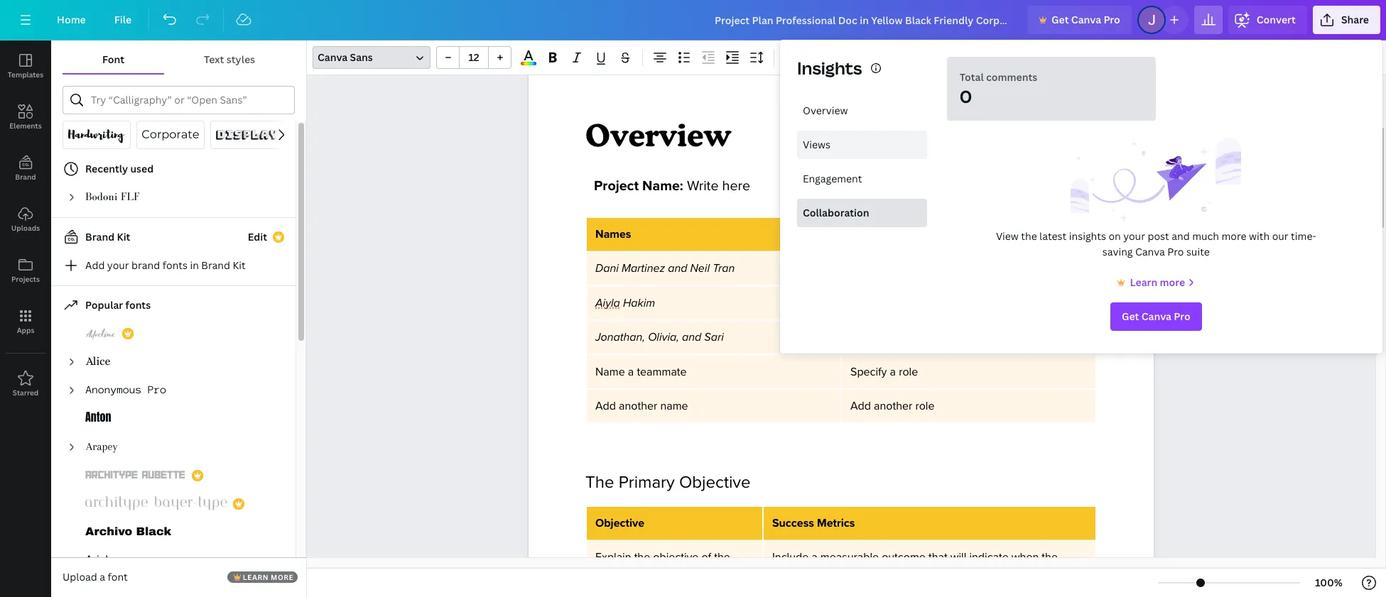 Task type: vqa. For each thing, say whether or not it's contained in the screenshot.
e
no



Task type: locate. For each thing, give the bounding box(es) containing it.
0 vertical spatial your
[[1124, 230, 1145, 243]]

collaboration button
[[797, 199, 927, 227]]

100%
[[1315, 576, 1343, 590]]

1 horizontal spatial get
[[1122, 310, 1139, 323]]

home
[[57, 13, 86, 26]]

fonts right the popular
[[125, 298, 151, 312]]

0 horizontal spatial your
[[107, 259, 129, 272]]

uploads
[[11, 223, 40, 233]]

1 horizontal spatial learn more
[[1130, 276, 1185, 289]]

learn more button
[[1115, 274, 1198, 291], [227, 572, 298, 583]]

0 vertical spatial learn more button
[[1115, 274, 1198, 291]]

overview button
[[797, 97, 927, 125]]

0 horizontal spatial fonts
[[125, 298, 151, 312]]

1 vertical spatial get canva pro
[[1122, 310, 1191, 323]]

1 vertical spatial kit
[[233, 259, 246, 272]]

a
[[100, 570, 105, 584]]

1 vertical spatial get
[[1122, 310, 1139, 323]]

text styles
[[204, 53, 255, 66]]

learn more
[[1130, 276, 1185, 289], [243, 573, 294, 583]]

0 horizontal spatial more
[[271, 573, 294, 583]]

total comments 0
[[960, 70, 1038, 108]]

pro inside the view the latest insights on your post and much more with our time- saving canva pro suite
[[1168, 245, 1184, 259]]

side panel tab list
[[0, 41, 51, 410]]

1 vertical spatial brand
[[85, 230, 115, 244]]

brand right "in"
[[201, 259, 230, 272]]

0 vertical spatial kit
[[117, 230, 130, 244]]

0 horizontal spatial overview
[[586, 117, 731, 154]]

group
[[436, 46, 512, 69]]

brand up add
[[85, 230, 115, 244]]

color range image
[[521, 62, 536, 65]]

file
[[114, 13, 132, 26]]

more
[[1222, 230, 1247, 243], [1160, 276, 1185, 289], [271, 573, 294, 583]]

your
[[1124, 230, 1145, 243], [107, 259, 129, 272]]

1 horizontal spatial learn
[[1130, 276, 1158, 289]]

learn more for the rightmost learn more button
[[1130, 276, 1185, 289]]

views button
[[797, 131, 927, 159]]

kit right "in"
[[233, 259, 246, 272]]

convert
[[1257, 13, 1296, 26]]

brand kit
[[85, 230, 130, 244]]

recently
[[85, 162, 128, 176]]

0 vertical spatial brand
[[15, 172, 36, 182]]

overview
[[803, 104, 848, 117], [586, 117, 731, 154]]

saving
[[1103, 245, 1133, 259]]

1 horizontal spatial get canva pro
[[1122, 310, 1191, 323]]

Try "Calligraphy" or "Open Sans" search field
[[91, 87, 286, 114]]

share button
[[1313, 6, 1381, 34]]

kit down bodoni flf image
[[117, 230, 130, 244]]

advetime image
[[85, 325, 117, 342]]

0 horizontal spatial brand
[[15, 172, 36, 182]]

2 horizontal spatial more
[[1222, 230, 1247, 243]]

insights
[[797, 56, 862, 80]]

engagement
[[803, 172, 862, 185]]

brand button
[[0, 143, 51, 194]]

1 horizontal spatial learn more button
[[1115, 274, 1198, 291]]

view the latest insights on your post and much more with our time- saving canva pro suite
[[996, 230, 1317, 259]]

insights
[[1069, 230, 1106, 243]]

kit
[[117, 230, 130, 244], [233, 259, 246, 272]]

1 vertical spatial get canva pro button
[[1111, 303, 1202, 331]]

views
[[803, 138, 831, 151]]

handwriting image
[[68, 126, 125, 144]]

get canva pro button
[[1028, 6, 1132, 34], [1111, 303, 1202, 331]]

fonts
[[163, 259, 188, 272], [125, 298, 151, 312]]

font
[[102, 53, 124, 66]]

more inside the view the latest insights on your post and much more with our time- saving canva pro suite
[[1222, 230, 1247, 243]]

get canva pro inside the main menu bar
[[1052, 13, 1120, 26]]

alice image
[[85, 354, 111, 371]]

your right on
[[1124, 230, 1145, 243]]

canva inside the view the latest insights on your post and much more with our time- saving canva pro suite
[[1135, 245, 1165, 259]]

our
[[1272, 230, 1289, 243]]

brand inside "button"
[[15, 172, 36, 182]]

0 vertical spatial get
[[1052, 13, 1069, 26]]

engagement button
[[797, 165, 927, 193]]

0 horizontal spatial get canva pro
[[1052, 13, 1120, 26]]

canva inside popup button
[[318, 50, 348, 64]]

0 vertical spatial learn more
[[1130, 276, 1185, 289]]

1 vertical spatial your
[[107, 259, 129, 272]]

time-
[[1291, 230, 1317, 243]]

1 vertical spatial more
[[1160, 276, 1185, 289]]

1 horizontal spatial kit
[[233, 259, 246, 272]]

popular
[[85, 298, 123, 312]]

1 vertical spatial learn more button
[[227, 572, 298, 583]]

the
[[586, 472, 614, 493]]

starred button
[[0, 359, 51, 410]]

2 vertical spatial more
[[271, 573, 294, 583]]

canva inside the main menu bar
[[1071, 13, 1101, 26]]

collaboration
[[803, 206, 869, 220]]

0 vertical spatial get canva pro
[[1052, 13, 1120, 26]]

0 horizontal spatial learn more
[[243, 573, 294, 583]]

font button
[[63, 46, 164, 73]]

styles
[[226, 53, 255, 66]]

0 horizontal spatial learn more button
[[227, 572, 298, 583]]

1 horizontal spatial your
[[1124, 230, 1145, 243]]

brand up the uploads button
[[15, 172, 36, 182]]

pro
[[1104, 13, 1120, 26], [1168, 245, 1184, 259], [1174, 310, 1191, 323]]

your right add
[[107, 259, 129, 272]]

0 horizontal spatial learn
[[243, 573, 269, 583]]

upload
[[63, 570, 97, 584]]

1 vertical spatial pro
[[1168, 245, 1184, 259]]

1 horizontal spatial overview
[[803, 104, 848, 117]]

with
[[1249, 230, 1270, 243]]

get
[[1052, 13, 1069, 26], [1122, 310, 1139, 323]]

canva
[[1071, 13, 1101, 26], [318, 50, 348, 64], [1135, 245, 1165, 259], [1142, 310, 1172, 323]]

brand
[[15, 172, 36, 182], [85, 230, 115, 244], [201, 259, 230, 272]]

0 vertical spatial get canva pro button
[[1028, 6, 1132, 34]]

brand
[[132, 259, 160, 272]]

1 vertical spatial learn
[[243, 573, 269, 583]]

architype aubette image
[[85, 468, 186, 485]]

home link
[[45, 6, 97, 34]]

templates
[[8, 70, 43, 80]]

1 horizontal spatial brand
[[85, 230, 115, 244]]

0 vertical spatial pro
[[1104, 13, 1120, 26]]

overview inside button
[[803, 104, 848, 117]]

2 vertical spatial brand
[[201, 259, 230, 272]]

0 vertical spatial more
[[1222, 230, 1247, 243]]

in
[[190, 259, 199, 272]]

0 horizontal spatial get
[[1052, 13, 1069, 26]]

0 vertical spatial fonts
[[163, 259, 188, 272]]

1 vertical spatial learn more
[[243, 573, 294, 583]]

bodoni flf image
[[85, 189, 141, 206]]

templates button
[[0, 41, 51, 92]]

0 vertical spatial learn
[[1130, 276, 1158, 289]]

1 horizontal spatial more
[[1160, 276, 1185, 289]]

get canva pro
[[1052, 13, 1120, 26], [1122, 310, 1191, 323]]

get canva pro button inside the main menu bar
[[1028, 6, 1132, 34]]

edit button
[[248, 230, 267, 245]]

objective
[[679, 472, 751, 493]]

fonts left "in"
[[163, 259, 188, 272]]

0 horizontal spatial kit
[[117, 230, 130, 244]]

learn
[[1130, 276, 1158, 289], [243, 573, 269, 583]]



Task type: describe. For each thing, give the bounding box(es) containing it.
canva sans button
[[313, 46, 431, 69]]

brand for brand
[[15, 172, 36, 182]]

archivo black image
[[85, 524, 172, 541]]

get inside the main menu bar
[[1052, 13, 1069, 26]]

file button
[[103, 6, 143, 34]]

anton image
[[85, 411, 111, 428]]

2 vertical spatial pro
[[1174, 310, 1191, 323]]

comments
[[986, 70, 1038, 84]]

share
[[1341, 13, 1369, 26]]

main menu bar
[[0, 0, 1386, 41]]

suite
[[1187, 245, 1210, 259]]

text styles button
[[164, 46, 295, 73]]

view
[[996, 230, 1019, 243]]

elements
[[9, 121, 42, 131]]

learn for the rightmost learn more button
[[1130, 276, 1158, 289]]

corporate image
[[142, 126, 199, 144]]

upload a font
[[63, 570, 128, 584]]

add your brand fonts in brand kit
[[85, 259, 246, 272]]

total
[[960, 70, 984, 84]]

sans
[[350, 50, 373, 64]]

elements button
[[0, 92, 51, 143]]

arial image
[[85, 553, 108, 570]]

on
[[1109, 230, 1121, 243]]

add
[[85, 259, 105, 272]]

recently used
[[85, 162, 154, 176]]

post
[[1148, 230, 1169, 243]]

uploads button
[[0, 194, 51, 245]]

display image
[[216, 126, 278, 144]]

anonymous pro image
[[85, 382, 166, 399]]

learn more for bottommost learn more button
[[243, 573, 294, 583]]

edit
[[248, 230, 267, 244]]

the
[[1021, 230, 1037, 243]]

used
[[130, 162, 154, 176]]

font
[[108, 570, 128, 584]]

learn for bottommost learn more button
[[243, 573, 269, 583]]

architype bayer-type image
[[85, 496, 227, 513]]

Design title text field
[[704, 6, 1022, 34]]

1 horizontal spatial fonts
[[163, 259, 188, 272]]

brand for brand kit
[[85, 230, 115, 244]]

arapey image
[[85, 439, 118, 456]]

primary
[[619, 472, 675, 493]]

projects
[[11, 274, 40, 284]]

latest
[[1040, 230, 1067, 243]]

100% button
[[1306, 572, 1352, 595]]

much
[[1192, 230, 1219, 243]]

apps
[[17, 325, 34, 335]]

pro inside the main menu bar
[[1104, 13, 1120, 26]]

0
[[960, 85, 972, 108]]

2 horizontal spatial brand
[[201, 259, 230, 272]]

convert button
[[1228, 6, 1307, 34]]

apps button
[[0, 296, 51, 347]]

starred
[[13, 388, 39, 398]]

your inside the view the latest insights on your post and much more with our time- saving canva pro suite
[[1124, 230, 1145, 243]]

projects button
[[0, 245, 51, 296]]

canva sans
[[318, 50, 373, 64]]

1 vertical spatial fonts
[[125, 298, 151, 312]]

the primary objective
[[586, 472, 751, 493]]

and
[[1172, 230, 1190, 243]]

– – number field
[[464, 50, 484, 64]]

text
[[204, 53, 224, 66]]

arial unicode image
[[85, 581, 153, 598]]

popular fonts
[[85, 298, 151, 312]]



